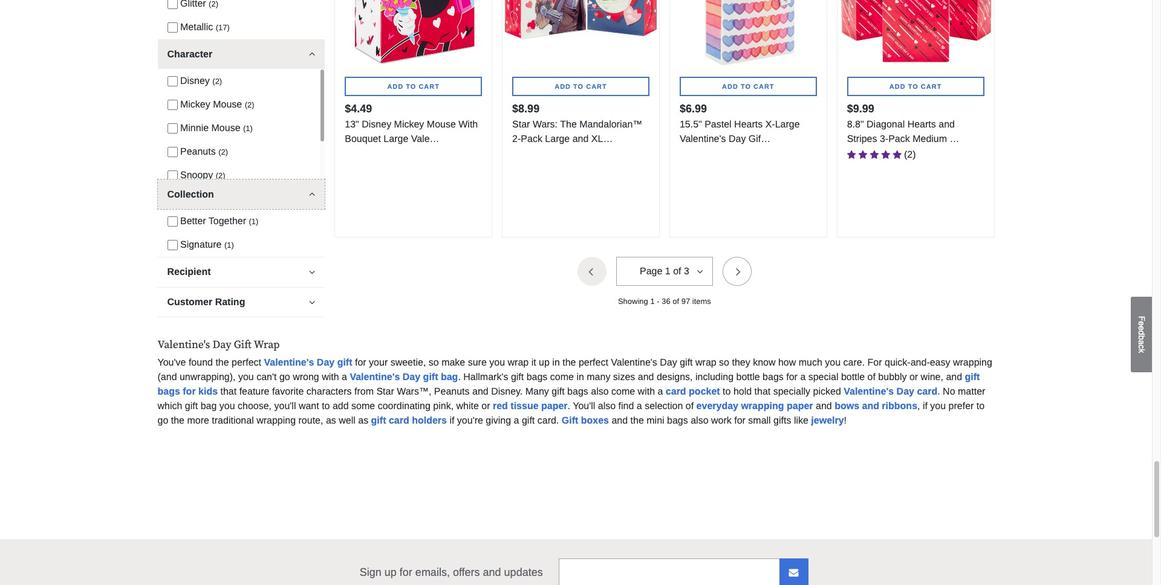 Task type: vqa. For each thing, say whether or not it's contained in the screenshot.
VALENTINE'S inside $6.99 15.5" Pastel Hearts X-Large Valentine'S Day Gif…
yes



Task type: locate. For each thing, give the bounding box(es) containing it.
a right find
[[637, 401, 642, 411]]

1 horizontal spatial pack
[[889, 134, 910, 144]]

well
[[339, 415, 356, 426]]

0 horizontal spatial up
[[385, 567, 397, 579]]

0 horizontal spatial so
[[429, 357, 439, 368]]

gift card holders link
[[371, 415, 447, 426]]

. no matter which gift bag you choose, you'll want to add some coordinating pink, white or
[[158, 386, 986, 411]]

and down picked
[[816, 401, 832, 411]]

disney right disney option
[[180, 123, 210, 133]]

bags
[[527, 372, 548, 382], [763, 372, 784, 382], [158, 386, 180, 397], [568, 386, 589, 397], [667, 415, 688, 426]]

if right , at the right
[[923, 401, 928, 411]]

add to cart button inside $8.99 'article'
[[513, 77, 650, 96]]

to inside $8.99 'article'
[[574, 83, 584, 90]]

bag
[[441, 372, 458, 382], [201, 401, 217, 411]]

d
[[1137, 331, 1147, 335]]

come up that feature favorite characters from star wars™, peanuts and disney. many gift bags also come with a card pocket to hold that specially picked valentine's day card
[[550, 372, 574, 382]]

0 horizontal spatial bag
[[201, 401, 217, 411]]

make
[[442, 357, 465, 368]]

1 angle down image from the top
[[309, 267, 315, 277]]

add to cart up "$8.99 star wars: the mandalorian™ 2-pack large and xl…"
[[555, 83, 607, 90]]

also up gift card holders if you're giving a gift card. gift boxes and the mini bags also work for small gifts like jewelry !
[[598, 401, 616, 411]]

Peanuts checkbox
[[167, 194, 178, 204]]

region containing $4.49
[[335, 0, 995, 308]]

cart inside $6.99 article
[[754, 83, 775, 90]]

2 e from the top
[[1137, 326, 1147, 331]]

pastel
[[705, 119, 732, 129]]

(2) right snoopy
[[216, 218, 225, 227]]

0 horizontal spatial wrap
[[508, 357, 529, 368]]

day inside for your sweetie, so make sure you wrap it up in the perfect valentine's day gift wrap so they know how much you care. for quick-and-easy wrapping (and unwrapping), you can't go wrong with a
[[660, 357, 677, 368]]

mickey up vale…
[[394, 119, 424, 129]]

character filters element
[[158, 116, 320, 281]]

star right from
[[377, 386, 394, 397]]

2 that from the left
[[755, 386, 771, 397]]

bag inside . no matter which gift bag you choose, you'll want to add some coordinating pink, white or
[[201, 401, 217, 411]]

cart up '$9.99 8.8" diagonal hearts and stripes 3-pack medium …'
[[921, 83, 942, 90]]

cart inside $9.99 article
[[921, 83, 942, 90]]

valentine's up sizes
[[611, 357, 658, 368]]

valentine's day gift bag . hallmark's gift bags come in many sizes and designs, including bottle bags for a special bottle of bubbly or wine, and
[[350, 372, 965, 382]]

of down card pocket link
[[686, 401, 694, 411]]

updates
[[504, 567, 543, 579]]

0 vertical spatial mickey
[[394, 119, 424, 129]]

valentine's up the bows and ribbons link
[[844, 386, 894, 397]]

1 horizontal spatial wrapping
[[741, 401, 784, 411]]

add inside $4.49 article
[[387, 83, 404, 90]]

gift down 'some'
[[371, 415, 386, 426]]

add for $8.99
[[555, 83, 571, 90]]

add to cart button up $6.99 15.5" pastel hearts x-large valentine's day gif…
[[680, 77, 817, 96]]

bags up which
[[158, 386, 180, 397]]

1 wrap from the left
[[508, 357, 529, 368]]

1 as from the left
[[326, 415, 336, 426]]

disney up bouquet
[[362, 119, 392, 129]]

Attachment checkbox
[[167, 0, 178, 9]]

tab list inside valentine's day gift wrap main content
[[158, 0, 325, 317]]

small
[[749, 415, 771, 426]]

1 horizontal spatial wrap
[[696, 357, 717, 368]]

you up hallmark's
[[490, 357, 505, 368]]

1 horizontal spatial so
[[719, 357, 730, 368]]

if
[[923, 401, 928, 411], [450, 415, 455, 426]]

$6.99 article
[[670, 0, 828, 238]]

0 horizontal spatial as
[[326, 415, 336, 426]]

0 vertical spatial in
[[553, 357, 560, 368]]

add to cart button inside $6.99 article
[[680, 77, 817, 96]]

sizes
[[613, 372, 635, 382]]

valentine's down the your
[[350, 372, 400, 382]]

so left make
[[429, 357, 439, 368]]

pocket
[[689, 386, 720, 397]]

hearts inside $6.99 15.5" pastel hearts x-large valentine's day gif…
[[735, 119, 763, 129]]

…
[[950, 134, 960, 144]]

15.5" pastel hearts x-large valentine's day gif… link
[[680, 117, 817, 146]]

bottle up the hold
[[737, 372, 760, 382]]

hearts for $9.99
[[908, 119, 936, 129]]

0 vertical spatial with
[[322, 372, 339, 382]]

1 vertical spatial or
[[482, 401, 490, 411]]

1 vertical spatial mickey
[[180, 146, 210, 156]]

1 horizontal spatial up
[[539, 357, 550, 368]]

add to cart up $4.49 13" disney mickey mouse with bouquet large vale…
[[387, 83, 440, 90]]

2 perfect from the left
[[579, 357, 609, 368]]

showing 1 - 36 of 97 items
[[618, 297, 711, 306]]

(2) right glitter
[[209, 46, 218, 55]]

in up that feature favorite characters from star wars™, peanuts and disney. many gift bags also come with a card pocket to hold that specially picked valentine's day card
[[577, 372, 584, 382]]

0 horizontal spatial or
[[482, 401, 490, 411]]

(1)
[[243, 171, 253, 180]]

a inside for your sweetie, so make sure you wrap it up in the perfect valentine's day gift wrap so they know how much you care. for quick-and-easy wrapping (and unwrapping), you can't go wrong with a
[[342, 372, 347, 382]]

1 horizontal spatial gift
[[562, 415, 579, 426]]

from
[[355, 386, 374, 397]]

customer rating
[[167, 297, 245, 307]]

2 vertical spatial mouse
[[211, 170, 241, 180]]

to for $8.99
[[574, 83, 584, 90]]

0 vertical spatial of
[[673, 297, 680, 306]]

. left you'll
[[568, 401, 571, 411]]

holders
[[412, 415, 447, 426]]

angle down image inside recipient tab
[[309, 267, 315, 277]]

add to cart inside $4.49 article
[[387, 83, 440, 90]]

much
[[799, 357, 823, 368]]

$8.99 star wars: the mandalorian™ 2-pack large and xl…
[[513, 103, 643, 144]]

card down the wine,
[[917, 386, 938, 397]]

0 horizontal spatial of
[[673, 297, 680, 306]]

large inside $6.99 15.5" pastel hearts x-large valentine's day gif…
[[775, 119, 800, 129]]

for inside gift bags for kids
[[183, 386, 196, 397]]

$9.99 article
[[837, 0, 995, 238]]

1 horizontal spatial paper
[[787, 401, 814, 411]]

1 horizontal spatial with
[[638, 386, 655, 397]]

come
[[550, 372, 574, 382], [612, 386, 635, 397]]

1 horizontal spatial peanuts
[[434, 386, 470, 397]]

to for $4.49
[[406, 83, 416, 90]]

0 vertical spatial come
[[550, 372, 574, 382]]

add to cart inside $6.99 article
[[722, 83, 775, 90]]

for left the your
[[355, 357, 366, 368]]

glitter (2)
[[180, 45, 218, 55]]

with down valentine's day gift bag . hallmark's gift bags come in many sizes and designs, including bottle bags for a special bottle of bubbly or wine, and
[[638, 386, 655, 397]]

wrap up "including"
[[696, 357, 717, 368]]

0 horizontal spatial mickey
[[180, 146, 210, 156]]

to up '$9.99 8.8" diagonal hearts and stripes 3-pack medium …'
[[909, 83, 919, 90]]

up
[[539, 357, 550, 368], [385, 567, 397, 579]]

0 horizontal spatial go
[[158, 415, 168, 426]]

(2) inside snoopy (2)
[[216, 218, 225, 227]]

. down make
[[458, 372, 461, 382]]

hearts up medium
[[908, 119, 936, 129]]

to left the hold
[[723, 386, 731, 397]]

1 vertical spatial .
[[938, 386, 941, 397]]

up right it
[[539, 357, 550, 368]]

2 vertical spatial wrapping
[[257, 415, 296, 426]]

1 horizontal spatial large
[[545, 134, 570, 144]]

1 vertical spatial bag
[[201, 401, 217, 411]]

go
[[279, 372, 290, 382], [158, 415, 168, 426]]

1 horizontal spatial disney
[[362, 119, 392, 129]]

a up characters
[[342, 372, 347, 382]]

large inside "$8.99 star wars: the mandalorian™ 2-pack large and xl…"
[[545, 134, 570, 144]]

2 vertical spatial .
[[568, 401, 571, 411]]

add inside $6.99 article
[[722, 83, 739, 90]]

0 horizontal spatial hearts
[[735, 119, 763, 129]]

mickey
[[394, 119, 424, 129], [180, 146, 210, 156]]

go inside , if you prefer to go the more traditional wrapping route, as well as
[[158, 415, 168, 426]]

. left no on the bottom right of the page
[[938, 386, 941, 397]]

0 horizontal spatial bottle
[[737, 372, 760, 382]]

1 vertical spatial of
[[868, 372, 876, 382]]

so left they
[[719, 357, 730, 368]]

day inside $6.99 15.5" pastel hearts x-large valentine's day gif…
[[729, 134, 746, 144]]

1 vertical spatial come
[[612, 386, 635, 397]]

0 vertical spatial star
[[513, 119, 530, 129]]

character
[[167, 96, 212, 106]]

gift inside for your sweetie, so make sure you wrap it up in the perfect valentine's day gift wrap so they know how much you care. for quick-and-easy wrapping (and unwrapping), you can't go wrong with a
[[680, 357, 693, 368]]

1 horizontal spatial that
[[755, 386, 771, 397]]

1 horizontal spatial hearts
[[908, 119, 936, 129]]

boxes
[[581, 415, 609, 426]]

add to cart button up $4.49 13" disney mickey mouse with bouquet large vale…
[[345, 77, 482, 96]]

gift up disney.
[[511, 372, 524, 382]]

large for $8.99
[[545, 134, 570, 144]]

Metallic checkbox
[[167, 69, 178, 80]]

many
[[587, 372, 611, 382]]

add inside $9.99 article
[[890, 83, 906, 90]]

with
[[322, 372, 339, 382], [638, 386, 655, 397]]

the inside for your sweetie, so make sure you wrap it up in the perfect valentine's day gift wrap so they know how much you care. for quick-and-easy wrapping (and unwrapping), you can't go wrong with a
[[563, 357, 576, 368]]

you up traditional
[[219, 401, 235, 411]]

add to cart up '$9.99 8.8" diagonal hearts and stripes 3-pack medium …'
[[890, 83, 942, 90]]

which
[[158, 401, 182, 411]]

or left red
[[482, 401, 490, 411]]

metallic
[[180, 69, 213, 79]]

wrapping inside , if you prefer to go the more traditional wrapping route, as well as
[[257, 415, 296, 426]]

gift right many
[[552, 386, 565, 397]]

mouse left (1)
[[211, 170, 241, 180]]

and inside "$8.99 star wars: the mandalorian™ 2-pack large and xl…"
[[573, 134, 589, 144]]

vale…
[[411, 134, 440, 144]]

e
[[1137, 321, 1147, 326], [1137, 326, 1147, 331]]

cart inside $4.49 article
[[419, 83, 440, 90]]

large for $4.49
[[384, 134, 409, 144]]

of
[[673, 297, 680, 306], [868, 372, 876, 382], [686, 401, 694, 411]]

13" disney mickey mouse with bouquet large valentine's day gift bag, image
[[335, 0, 492, 67], [335, 0, 492, 67]]

care.
[[844, 357, 865, 368]]

gift up the more
[[185, 401, 198, 411]]

cart up $4.49 13" disney mickey mouse with bouquet large vale…
[[419, 83, 440, 90]]

1 vertical spatial go
[[158, 415, 168, 426]]

card pocket link
[[666, 386, 720, 397]]

showing
[[618, 297, 648, 306]]

valentine's down 15.5" at the top of page
[[680, 134, 726, 144]]

valentine's inside for your sweetie, so make sure you wrap it up in the perfect valentine's day gift wrap so they know how much you care. for quick-and-easy wrapping (and unwrapping), you can't go wrong with a
[[611, 357, 658, 368]]

(2) for snoopy
[[216, 218, 225, 227]]

angle right image
[[736, 265, 741, 278]]

0 vertical spatial angle down image
[[309, 267, 315, 277]]

0 vertical spatial up
[[539, 357, 550, 368]]

2 vertical spatial also
[[691, 415, 709, 426]]

1 vertical spatial wrapping
[[741, 401, 784, 411]]

add to cart for $9.99
[[890, 83, 942, 90]]

angle down image for recipient
[[309, 267, 315, 277]]

0 horizontal spatial with
[[322, 372, 339, 382]]

you down no on the bottom right of the page
[[931, 401, 946, 411]]

$9.99
[[847, 103, 875, 115]]

add to cart button for $9.99
[[847, 77, 985, 96]]

card.
[[538, 415, 559, 426]]

$6.99
[[680, 103, 707, 115]]

0 vertical spatial wrapping
[[954, 357, 993, 368]]

f e e d b a c k
[[1137, 316, 1147, 353]]

0 vertical spatial if
[[923, 401, 928, 411]]

1 bottle from the left
[[737, 372, 760, 382]]

add to cart for $6.99
[[722, 83, 775, 90]]

. inside . no matter which gift bag you choose, you'll want to add some coordinating pink, white or
[[938, 386, 941, 397]]

0 horizontal spatial pack
[[521, 134, 543, 144]]

0 horizontal spatial star
[[377, 386, 394, 397]]

1 horizontal spatial perfect
[[579, 357, 609, 368]]

for
[[355, 357, 366, 368], [787, 372, 798, 382], [183, 386, 196, 397], [735, 415, 746, 426], [400, 567, 413, 579]]

hallmark's
[[464, 372, 508, 382]]

valentine's day gift wrap
[[158, 338, 280, 352]]

mouse for mickey mouse
[[213, 146, 242, 156]]

2 bottle from the left
[[842, 372, 865, 382]]

1 horizontal spatial mickey
[[394, 119, 424, 129]]

cart up x-
[[754, 83, 775, 90]]

perfect up many
[[579, 357, 609, 368]]

section containing foil
[[158, 0, 325, 317]]

mickey inside $4.49 13" disney mickey mouse with bouquet large vale…
[[394, 119, 424, 129]]

add up $4.49 13" disney mickey mouse with bouquet large vale…
[[387, 83, 404, 90]]

bottle down care. at the right bottom of the page
[[842, 372, 865, 382]]

0 vertical spatial .
[[458, 372, 461, 382]]

day left gif…
[[729, 134, 746, 144]]

2 horizontal spatial of
[[868, 372, 876, 382]]

(2) inside glitter (2)
[[209, 46, 218, 55]]

prefer
[[949, 401, 974, 411]]

0 vertical spatial bag
[[441, 372, 458, 382]]

0 vertical spatial or
[[910, 372, 919, 382]]

wrapping
[[954, 357, 993, 368], [741, 401, 784, 411], [257, 415, 296, 426]]

to inside $4.49 article
[[406, 83, 416, 90]]

valentine's inside $6.99 15.5" pastel hearts x-large valentine's day gif…
[[680, 134, 726, 144]]

2 so from the left
[[719, 357, 730, 368]]

add to cart button up '$9.99 8.8" diagonal hearts and stripes 3-pack medium …'
[[847, 77, 985, 96]]

the inside , if you prefer to go the more traditional wrapping route, as well as
[[171, 415, 185, 426]]

and down find
[[612, 415, 628, 426]]

0 horizontal spatial paper
[[542, 401, 568, 411]]

1 horizontal spatial in
[[577, 372, 584, 382]]

section
[[158, 0, 325, 317]]

or
[[910, 372, 919, 382], [482, 401, 490, 411]]

0 vertical spatial gift
[[234, 338, 252, 352]]

also
[[591, 386, 609, 397], [598, 401, 616, 411], [691, 415, 709, 426]]

2 angle down image from the top
[[309, 297, 315, 307]]

gift down you'll
[[562, 415, 579, 426]]

day up the designs,
[[660, 357, 677, 368]]

to inside $6.99 article
[[741, 83, 751, 90]]

large inside $4.49 13" disney mickey mouse with bouquet large vale…
[[384, 134, 409, 144]]

2 horizontal spatial .
[[938, 386, 941, 397]]

to inside $9.99 article
[[909, 83, 919, 90]]

1 horizontal spatial bottle
[[842, 372, 865, 382]]

2 horizontal spatial large
[[775, 119, 800, 129]]

0 horizontal spatial perfect
[[232, 357, 261, 368]]

gift
[[337, 357, 352, 368], [680, 357, 693, 368], [423, 372, 438, 382], [511, 372, 524, 382], [965, 372, 980, 382], [552, 386, 565, 397], [185, 401, 198, 411], [371, 415, 386, 426], [522, 415, 535, 426]]

mouse up minnie mouse (1)
[[213, 146, 242, 156]]

8.8" diagonal hearts and stripes 3-pack medium valentine's day gift bags with tissue paper, image
[[838, 0, 994, 67], [838, 0, 994, 67]]

as
[[326, 415, 336, 426], [358, 415, 369, 426]]

region
[[335, 0, 995, 308]]

a down much
[[801, 372, 806, 382]]

and-
[[911, 357, 930, 368]]

traditional
[[212, 415, 254, 426]]

b
[[1137, 335, 1147, 340]]

add to cart button for $8.99
[[513, 77, 650, 96]]

1 horizontal spatial star
[[513, 119, 530, 129]]

0 horizontal spatial that
[[221, 386, 237, 397]]

1 vertical spatial mouse
[[213, 146, 242, 156]]

snoopy (2)
[[180, 217, 225, 227]]

add inside $8.99 'article'
[[555, 83, 571, 90]]

card down coordinating
[[389, 415, 409, 426]]

mouse up vale…
[[427, 119, 456, 129]]

valentine's day card link
[[844, 386, 938, 397]]

to left add
[[322, 401, 330, 411]]

tab list
[[158, 0, 325, 317]]

valentine's
[[680, 134, 726, 144], [158, 338, 210, 352], [264, 357, 314, 368], [611, 357, 658, 368], [350, 372, 400, 382], [844, 386, 894, 397]]

angle down image
[[309, 267, 315, 277], [309, 297, 315, 307]]

and
[[939, 119, 955, 129], [573, 134, 589, 144], [638, 372, 654, 382], [947, 372, 963, 382], [473, 386, 489, 397], [816, 401, 832, 411], [862, 401, 880, 411], [612, 415, 628, 426], [483, 567, 501, 579]]

add
[[387, 83, 404, 90], [555, 83, 571, 90], [722, 83, 739, 90], [890, 83, 906, 90]]

wrapping up small
[[741, 401, 784, 411]]

1 horizontal spatial if
[[923, 401, 928, 411]]

wrapping up matter
[[954, 357, 993, 368]]

0 horizontal spatial to
[[322, 401, 330, 411]]

to inside . no matter which gift bag you choose, you'll want to add some coordinating pink, white or
[[322, 401, 330, 411]]

gift up the designs,
[[680, 357, 693, 368]]

gift up matter
[[965, 372, 980, 382]]

1 vertical spatial gift
[[562, 415, 579, 426]]

add up the at the top of page
[[555, 83, 571, 90]]

including
[[696, 372, 734, 382]]

13" disney mickey mouse with bouquet large vale… link
[[345, 117, 482, 146]]

(2) for glitter
[[209, 46, 218, 55]]

add to cart for $4.49
[[387, 83, 440, 90]]

0 horizontal spatial in
[[553, 357, 560, 368]]

items
[[693, 297, 711, 306]]

come down sizes
[[612, 386, 635, 397]]

0 vertical spatial mouse
[[427, 119, 456, 129]]

for right work
[[735, 415, 746, 426]]

1 horizontal spatial as
[[358, 415, 369, 426]]

1 horizontal spatial go
[[279, 372, 290, 382]]

0 horizontal spatial disney
[[180, 123, 210, 133]]

0 horizontal spatial large
[[384, 134, 409, 144]]

for left kids
[[183, 386, 196, 397]]

article
[[158, 86, 325, 281]]

1 vertical spatial in
[[577, 372, 584, 382]]

pack inside "$8.99 star wars: the mandalorian™ 2-pack large and xl…"
[[521, 134, 543, 144]]

also down many
[[591, 386, 609, 397]]

to up "$8.99 star wars: the mandalorian™ 2-pack large and xl…"
[[574, 83, 584, 90]]

0 horizontal spatial wrapping
[[257, 415, 296, 426]]

0 horizontal spatial come
[[550, 372, 574, 382]]

e up b on the bottom right of the page
[[1137, 326, 1147, 331]]

1 vertical spatial angle down image
[[309, 297, 315, 307]]

wrapping inside for your sweetie, so make sure you wrap it up in the perfect valentine's day gift wrap so they know how much you care. for quick-and-easy wrapping (and unwrapping), you can't go wrong with a
[[954, 357, 993, 368]]

add to cart inside $8.99 'article'
[[555, 83, 607, 90]]

bag down kids
[[201, 401, 217, 411]]

0 vertical spatial peanuts
[[180, 193, 216, 204]]

cart inside $8.99 'article'
[[586, 83, 607, 90]]

mickey right mickey mouse checkbox
[[180, 146, 210, 156]]

a up k
[[1137, 340, 1147, 345]]

15.5" pastel hearts x-large valentine's day gift bag with tissue paper, image
[[670, 0, 827, 67], [670, 0, 827, 67]]

1 horizontal spatial of
[[686, 401, 694, 411]]

hearts
[[735, 119, 763, 129], [908, 119, 936, 129]]

up inside for your sweetie, so make sure you wrap it up in the perfect valentine's day gift wrap so they know how much you care. for quick-and-easy wrapping (and unwrapping), you can't go wrong with a
[[539, 357, 550, 368]]

1
[[651, 297, 655, 306]]

hearts inside '$9.99 8.8" diagonal hearts and stripes 3-pack medium …'
[[908, 119, 936, 129]]

add to cart button
[[345, 77, 482, 96], [513, 77, 650, 96], [680, 77, 817, 96], [847, 77, 985, 96]]

2 horizontal spatial wrapping
[[954, 357, 993, 368]]

wrapping down you'll
[[257, 415, 296, 426]]

angle down image for customer rating
[[309, 297, 315, 307]]

1 horizontal spatial to
[[723, 386, 731, 397]]

and down the at the top of page
[[573, 134, 589, 144]]

Disney checkbox
[[167, 123, 178, 134]]

mickey inside character filters element
[[180, 146, 210, 156]]

to down matter
[[977, 401, 985, 411]]

0 horizontal spatial peanuts
[[180, 193, 216, 204]]

(2) down 8.8" diagonal hearts and stripes 3-pack medium … link
[[905, 149, 916, 160]]

paper
[[542, 401, 568, 411], [787, 401, 814, 411]]

star wars: the mandalorian™ 2-pack large and xl valentine's day gift bags, image
[[503, 0, 659, 67], [503, 0, 659, 67]]

tab list containing foil
[[158, 0, 325, 317]]

$8.99 article
[[502, 0, 660, 238]]

offers
[[453, 567, 480, 579]]

you
[[490, 357, 505, 368], [825, 357, 841, 368], [238, 372, 254, 382], [219, 401, 235, 411], [931, 401, 946, 411]]

1 vertical spatial if
[[450, 415, 455, 426]]

collection
[[167, 236, 214, 247]]

2 as from the left
[[358, 415, 369, 426]]

add to cart button inside $4.49 article
[[345, 77, 482, 96]]

add to cart button inside $9.99 article
[[847, 77, 985, 96]]

go down which
[[158, 415, 168, 426]]

perfect
[[232, 357, 261, 368], [579, 357, 609, 368]]

2 horizontal spatial to
[[977, 401, 985, 411]]

bag down make
[[441, 372, 458, 382]]

and up …
[[939, 119, 955, 129]]

the down find
[[631, 415, 644, 426]]

bags up many
[[527, 372, 548, 382]]

angle down image inside customer rating tab
[[309, 297, 315, 307]]

cart for $4.49
[[419, 83, 440, 90]]

add to cart inside $9.99 article
[[890, 83, 942, 90]]

0 vertical spatial also
[[591, 386, 609, 397]]

you'll
[[274, 401, 296, 411]]

k
[[1137, 349, 1147, 353]]

add to cart button up "$8.99 star wars: the mandalorian™ 2-pack large and xl…"
[[513, 77, 650, 96]]

(2) inside 'disney (2)'
[[213, 124, 222, 133]]

glitter
[[180, 45, 206, 55]]

Mickey Mouse checkbox
[[167, 147, 178, 157]]

1 horizontal spatial bag
[[441, 372, 458, 382]]

1 horizontal spatial or
[[910, 372, 919, 382]]

valentine's day gift wrap main content
[[0, 0, 1153, 520]]



Task type: describe. For each thing, give the bounding box(es) containing it.
article containing character
[[158, 86, 325, 281]]

day up ribbons
[[897, 386, 915, 397]]

ribbons
[[882, 401, 918, 411]]

product list element
[[335, 0, 995, 238]]

disney inside character filters element
[[180, 123, 210, 133]]

or inside . no matter which gift bag you choose, you'll want to add some coordinating pink, white or
[[482, 401, 490, 411]]

0 horizontal spatial if
[[450, 415, 455, 426]]

if inside , if you prefer to go the more traditional wrapping route, as well as
[[923, 401, 928, 411]]

minnie mouse (1)
[[180, 170, 253, 180]]

a down valentine's day gift bag . hallmark's gift bags come in many sizes and designs, including bottle bags for a special bottle of bubbly or wine, and
[[658, 386, 663, 397]]

$4.49 article
[[335, 0, 493, 238]]

$4.49
[[345, 103, 372, 115]]

you've
[[158, 357, 186, 368]]

add for $6.99
[[722, 83, 739, 90]]

gift bags for kids link
[[158, 372, 980, 397]]

diagonal
[[867, 119, 905, 129]]

sweetie,
[[391, 357, 426, 368]]

Glitter checkbox
[[167, 46, 178, 56]]

gift inside . no matter which gift bag you choose, you'll want to add some coordinating pink, white or
[[185, 401, 198, 411]]

to inside , if you prefer to go the more traditional wrapping route, as well as
[[977, 401, 985, 411]]

for your sweetie, so make sure you wrap it up in the perfect valentine's day gift wrap so they know how much you care. for quick-and-easy wrapping (and unwrapping), you can't go wrong with a
[[158, 357, 993, 382]]

0 horizontal spatial gift
[[234, 338, 252, 352]]

1 vertical spatial peanuts
[[434, 386, 470, 397]]

gift inside gift bags for kids
[[965, 372, 980, 382]]

angle left image
[[589, 265, 593, 278]]

can't
[[257, 372, 277, 382]]

mouse inside $4.49 13" disney mickey mouse with bouquet large vale…
[[427, 119, 456, 129]]

designs,
[[657, 372, 693, 382]]

day up wars™,
[[403, 372, 421, 382]]

2 horizontal spatial card
[[917, 386, 938, 397]]

1 vertical spatial with
[[638, 386, 655, 397]]

and inside '$9.99 8.8" diagonal hearts and stripes 3-pack medium …'
[[939, 119, 955, 129]]

bows and ribbons link
[[835, 401, 918, 411]]

1 vertical spatial star
[[377, 386, 394, 397]]

collection article
[[158, 227, 325, 256]]

xl…
[[592, 134, 613, 144]]

Sign up for emails, offers and updates email field
[[559, 559, 809, 586]]

1 horizontal spatial .
[[568, 401, 571, 411]]

peanuts inside character filters element
[[180, 193, 216, 204]]

kids
[[198, 386, 218, 397]]

you inside . no matter which gift bag you choose, you'll want to add some coordinating pink, white or
[[219, 401, 235, 411]]

for
[[868, 357, 882, 368]]

feature filters element
[[158, 0, 325, 86]]

gift bags for kids
[[158, 372, 980, 397]]

red tissue paper link
[[493, 401, 568, 411]]

2 wrap from the left
[[696, 357, 717, 368]]

and right sizes
[[638, 372, 654, 382]]

giving
[[486, 415, 511, 426]]

bags up you'll
[[568, 386, 589, 397]]

perfect inside for your sweetie, so make sure you wrap it up in the perfect valentine's day gift wrap so they know how much you care. for quick-and-easy wrapping (and unwrapping), you can't go wrong with a
[[579, 357, 609, 368]]

wrong
[[293, 372, 319, 382]]

Minnie Mouse checkbox
[[167, 170, 178, 181]]

pink,
[[433, 401, 454, 411]]

wrap
[[254, 338, 280, 352]]

more
[[187, 415, 209, 426]]

1 horizontal spatial come
[[612, 386, 635, 397]]

want
[[299, 401, 319, 411]]

gift up characters
[[337, 357, 352, 368]]

and right offers
[[483, 567, 501, 579]]

rating
[[215, 297, 245, 307]]

stripes
[[847, 134, 878, 144]]

13"
[[345, 119, 359, 129]]

in inside for your sweetie, so make sure you wrap it up in the perfect valentine's day gift wrap so they know how much you care. for quick-and-easy wrapping (and unwrapping), you can't go wrong with a
[[553, 357, 560, 368]]

mandalorian™
[[580, 119, 643, 129]]

f
[[1137, 316, 1147, 321]]

jewelry link
[[812, 415, 844, 426]]

add to cart button for $4.49
[[345, 77, 482, 96]]

you inside , if you prefer to go the more traditional wrapping route, as well as
[[931, 401, 946, 411]]

disney inside $4.49 13" disney mickey mouse with bouquet large vale…
[[362, 119, 392, 129]]

minnie
[[180, 170, 209, 180]]

recipient tab
[[158, 257, 325, 286]]

, if you prefer to go the more traditional wrapping route, as well as
[[158, 401, 985, 426]]

97
[[682, 297, 690, 306]]

specially
[[774, 386, 811, 397]]

matter
[[958, 386, 986, 397]]

valentine's up wrong
[[264, 357, 314, 368]]

customer
[[167, 297, 212, 307]]

1 so from the left
[[429, 357, 439, 368]]

8.8" diagonal hearts and stripes 3-pack medium … link
[[847, 117, 985, 146]]

section inside valentine's day gift wrap main content
[[158, 0, 325, 317]]

no
[[943, 386, 956, 397]]

(2) inside $9.99 article
[[905, 149, 916, 160]]

tissue
[[511, 401, 539, 411]]

for inside for your sweetie, so make sure you wrap it up in the perfect valentine's day gift wrap so they know how much you care. for quick-and-easy wrapping (and unwrapping), you can't go wrong with a
[[355, 357, 366, 368]]

white
[[457, 401, 479, 411]]

1 paper from the left
[[542, 401, 568, 411]]

found
[[189, 357, 213, 368]]

day up the found
[[213, 338, 231, 352]]

quick-
[[885, 357, 911, 368]]

customer rating tab
[[158, 287, 325, 317]]

foil (15)
[[180, 21, 213, 32]]

picked
[[813, 386, 841, 397]]

(17)
[[216, 70, 230, 79]]

day up wrong
[[317, 357, 335, 368]]

hearts for $6.99
[[735, 119, 763, 129]]

1 e from the top
[[1137, 321, 1147, 326]]

to for $6.99
[[741, 83, 751, 90]]

and right bows
[[862, 401, 880, 411]]

1 that from the left
[[221, 386, 237, 397]]

you up feature
[[238, 372, 254, 382]]

15.5"
[[680, 119, 702, 129]]

and down hallmark's
[[473, 386, 489, 397]]

for up specially
[[787, 372, 798, 382]]

bags inside gift bags for kids
[[158, 386, 180, 397]]

you'll
[[573, 401, 596, 411]]

Snoopy checkbox
[[167, 218, 178, 228]]

to for $9.99
[[909, 83, 919, 90]]

pack inside '$9.99 8.8" diagonal hearts and stripes 3-pack medium …'
[[889, 134, 910, 144]]

cart for $6.99
[[754, 83, 775, 90]]

(15)
[[199, 23, 213, 32]]

1 horizontal spatial card
[[666, 386, 686, 397]]

everyday wrapping paper link
[[697, 401, 814, 411]]

gift up wars™,
[[423, 372, 438, 382]]

0 horizontal spatial .
[[458, 372, 461, 382]]

gif…
[[749, 134, 771, 144]]

cart for $8.99
[[586, 83, 607, 90]]

jewelry
[[812, 415, 844, 426]]

bags down know
[[763, 372, 784, 382]]

of inside region
[[673, 297, 680, 306]]

easy
[[930, 357, 951, 368]]

add to cart for $8.99
[[555, 83, 607, 90]]

a down tissue on the bottom left
[[514, 415, 519, 426]]

mini
[[647, 415, 665, 426]]

some
[[352, 401, 375, 411]]

add to cart button for $6.99
[[680, 77, 817, 96]]

the
[[560, 119, 577, 129]]

mickey mouse
[[180, 146, 242, 156]]

add for $9.99
[[890, 83, 906, 90]]

unwrapping),
[[180, 372, 236, 382]]

(2) for disney
[[213, 124, 222, 133]]

with
[[459, 119, 478, 129]]

disney (2)
[[180, 123, 222, 133]]

a inside button
[[1137, 340, 1147, 345]]

gift down red tissue paper link
[[522, 415, 535, 426]]

star inside "$8.99 star wars: the mandalorian™ 2-pack large and xl…"
[[513, 119, 530, 129]]

they
[[732, 357, 751, 368]]

f e e d b a c k button
[[1131, 297, 1153, 372]]

selection
[[645, 401, 683, 411]]

valentine's day gift link
[[264, 357, 352, 368]]

valentine's up the you've
[[158, 338, 210, 352]]

region inside valentine's day gift wrap main content
[[335, 0, 995, 308]]

1 vertical spatial also
[[598, 401, 616, 411]]

recipient
[[167, 267, 211, 277]]

1 perfect from the left
[[232, 357, 261, 368]]

mouse for minnie mouse (1)
[[211, 170, 241, 180]]

,
[[918, 401, 921, 411]]

it
[[532, 357, 536, 368]]

emails,
[[416, 567, 450, 579]]

for left emails,
[[400, 567, 413, 579]]

8.8"
[[847, 119, 864, 129]]

with inside for your sweetie, so make sure you wrap it up in the perfect valentine's day gift wrap so they know how much you care. for quick-and-easy wrapping (and unwrapping), you can't go wrong with a
[[322, 372, 339, 382]]

sure
[[468, 357, 487, 368]]

1 vertical spatial up
[[385, 567, 397, 579]]

0 horizontal spatial card
[[389, 415, 409, 426]]

foil
[[180, 21, 196, 32]]

favorite
[[272, 386, 304, 397]]

you up 'special'
[[825, 357, 841, 368]]

many
[[526, 386, 549, 397]]

go inside for your sweetie, so make sure you wrap it up in the perfect valentine's day gift wrap so they know how much you care. for quick-and-easy wrapping (and unwrapping), you can't go wrong with a
[[279, 372, 290, 382]]

disney.
[[491, 386, 523, 397]]

the down valentine's day gift wrap
[[216, 357, 229, 368]]

and up no on the bottom right of the page
[[947, 372, 963, 382]]

bubbly
[[879, 372, 907, 382]]

envelope image
[[789, 568, 799, 578]]

2 paper from the left
[[787, 401, 814, 411]]

Foil checkbox
[[167, 22, 178, 33]]

you've found the perfect valentine's day gift
[[158, 357, 352, 368]]

cart for $9.99
[[921, 83, 942, 90]]

2 vertical spatial of
[[686, 401, 694, 411]]

bags down the selection
[[667, 415, 688, 426]]

your
[[369, 357, 388, 368]]

add for $4.49
[[387, 83, 404, 90]]



